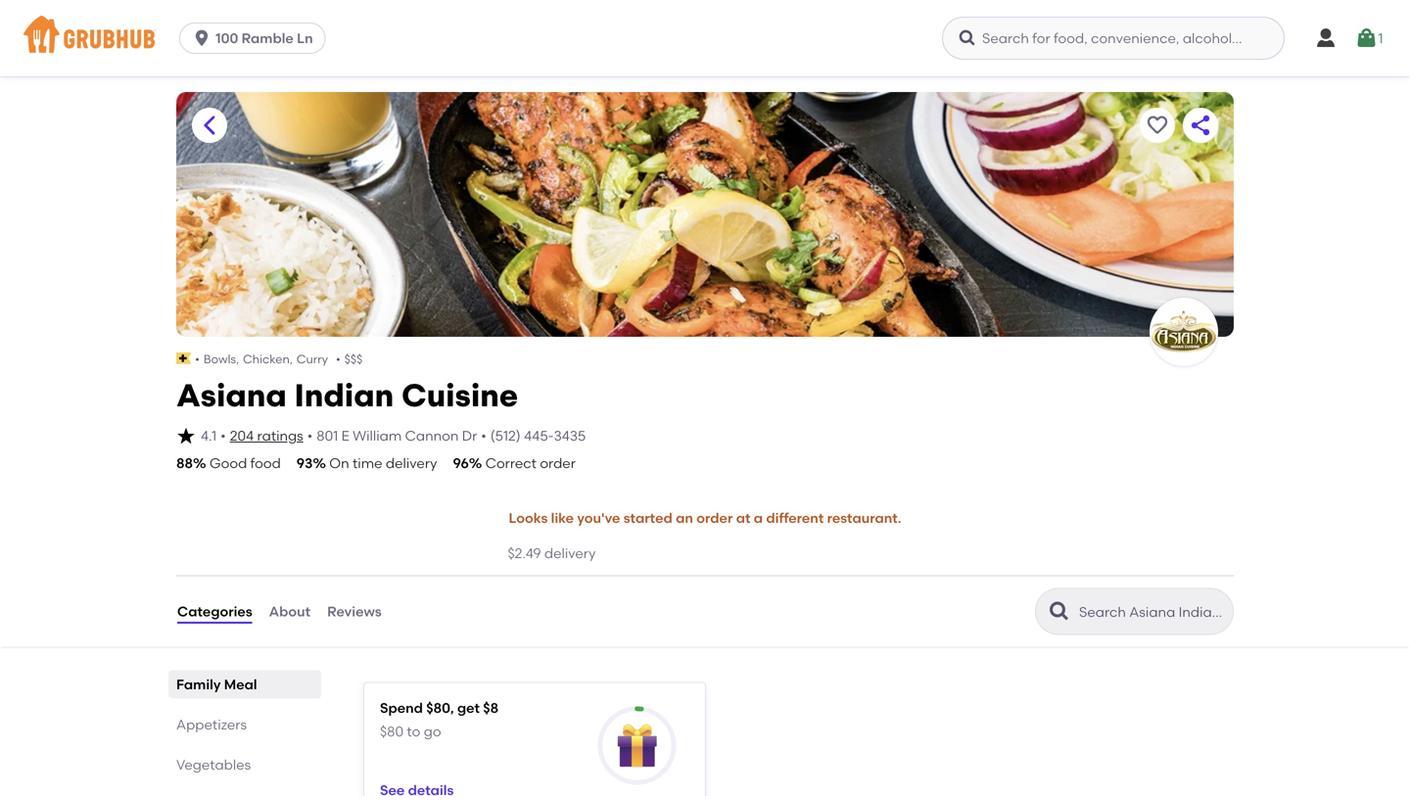 Task type: vqa. For each thing, say whether or not it's contained in the screenshot.
1 "button"
yes



Task type: describe. For each thing, give the bounding box(es) containing it.
about
[[269, 603, 311, 620]]

search icon image
[[1048, 600, 1072, 624]]

100 ramble ln
[[216, 30, 313, 47]]

4.1 • 204 ratings
[[201, 428, 304, 444]]

food
[[250, 455, 281, 472]]

subscription pass image
[[176, 353, 191, 365]]

2 horizontal spatial svg image
[[1315, 26, 1338, 50]]

good food
[[210, 455, 281, 472]]

vegetables
[[176, 757, 251, 773]]

you've
[[577, 510, 621, 527]]

time
[[353, 455, 383, 472]]

go
[[424, 724, 441, 740]]

correct order
[[486, 455, 576, 472]]

asiana indian cuisine
[[176, 377, 518, 414]]

an
[[676, 510, 694, 527]]

1 horizontal spatial delivery
[[545, 545, 596, 562]]

on
[[329, 455, 349, 472]]

801
[[317, 428, 338, 444]]

cannon
[[405, 428, 459, 444]]

meal
[[224, 676, 257, 693]]

204
[[230, 428, 254, 444]]

share icon image
[[1189, 114, 1213, 137]]

• right 4.1
[[221, 428, 226, 444]]

• right the subscription pass image
[[195, 352, 200, 366]]

get
[[458, 700, 480, 717]]

to
[[407, 724, 421, 740]]

looks like you've started an order at a different restaurant. button
[[508, 497, 903, 540]]

categories
[[177, 603, 252, 620]]

reward icon image
[[616, 724, 659, 768]]

a
[[754, 510, 763, 527]]

william
[[353, 428, 402, 444]]

0 vertical spatial order
[[540, 455, 576, 472]]

100 ramble ln button
[[179, 23, 334, 54]]

appetizers
[[176, 717, 247, 733]]

svg image for 1
[[1355, 26, 1379, 50]]

spend $80, get $8 $80 to go
[[380, 700, 499, 740]]

$8
[[483, 700, 499, 717]]

good
[[210, 455, 247, 472]]

chicken,
[[243, 352, 293, 366]]

about button
[[268, 577, 312, 647]]

96
[[453, 455, 469, 472]]

$2.49
[[508, 545, 541, 562]]

looks like you've started an order at a different restaurant.
[[509, 510, 902, 527]]

caret left icon image
[[198, 114, 221, 137]]



Task type: locate. For each thing, give the bounding box(es) containing it.
(512)
[[491, 428, 521, 444]]

order down 3435
[[540, 455, 576, 472]]

order left at
[[697, 510, 733, 527]]

svg image inside 1 button
[[1355, 26, 1379, 50]]

ln
[[297, 30, 313, 47]]

dr
[[462, 428, 477, 444]]

save this restaurant button
[[1140, 108, 1176, 143]]

order inside button
[[697, 510, 733, 527]]

at
[[736, 510, 751, 527]]

svg image
[[1315, 26, 1338, 50], [958, 28, 978, 48], [176, 426, 196, 446]]

0 horizontal spatial delivery
[[386, 455, 437, 472]]

• left $$$
[[336, 352, 341, 366]]

asiana
[[176, 377, 287, 414]]

svg image for 100 ramble ln
[[192, 28, 212, 48]]

started
[[624, 510, 673, 527]]

indian
[[294, 377, 394, 414]]

spend
[[380, 700, 423, 717]]

1 horizontal spatial svg image
[[1355, 26, 1379, 50]]

curry
[[297, 352, 328, 366]]

0 horizontal spatial svg image
[[176, 426, 196, 446]]

svg image inside 100 ramble ln button
[[192, 28, 212, 48]]

100
[[216, 30, 238, 47]]

delivery down like at left
[[545, 545, 596, 562]]

reviews
[[327, 603, 382, 620]]

• right dr
[[481, 428, 487, 444]]

• 801 e william cannon dr • (512) 445-3435
[[307, 428, 586, 444]]

order
[[540, 455, 576, 472], [697, 510, 733, 527]]

93
[[297, 455, 313, 472]]

0 vertical spatial delivery
[[386, 455, 437, 472]]

•
[[195, 352, 200, 366], [336, 352, 341, 366], [221, 428, 226, 444], [307, 428, 313, 444], [481, 428, 487, 444]]

Search for food, convenience, alcohol... search field
[[942, 17, 1285, 60]]

445-
[[524, 428, 554, 444]]

family
[[176, 676, 221, 693]]

looks
[[509, 510, 548, 527]]

ratings
[[257, 428, 304, 444]]

0 horizontal spatial svg image
[[192, 28, 212, 48]]

1
[[1379, 30, 1384, 46]]

bowls,
[[204, 352, 239, 366]]

• left 801
[[307, 428, 313, 444]]

88
[[176, 455, 193, 472]]

e
[[342, 428, 349, 444]]

$$$
[[345, 352, 363, 366]]

on time delivery
[[329, 455, 437, 472]]

4.1
[[201, 428, 217, 444]]

• bowls, chicken, curry • $$$
[[195, 352, 363, 366]]

svg image
[[1355, 26, 1379, 50], [192, 28, 212, 48]]

delivery
[[386, 455, 437, 472], [545, 545, 596, 562]]

1 vertical spatial order
[[697, 510, 733, 527]]

1 horizontal spatial svg image
[[958, 28, 978, 48]]

3435
[[554, 428, 586, 444]]

$80
[[380, 724, 404, 740]]

0 horizontal spatial order
[[540, 455, 576, 472]]

like
[[551, 510, 574, 527]]

different
[[767, 510, 824, 527]]

family meal
[[176, 676, 257, 693]]

main navigation navigation
[[0, 0, 1411, 76]]

$2.49 delivery
[[508, 545, 596, 562]]

save this restaurant image
[[1146, 114, 1170, 137]]

correct
[[486, 455, 537, 472]]

categories button
[[176, 577, 253, 647]]

reviews button
[[326, 577, 383, 647]]

cuisine
[[402, 377, 518, 414]]

1 button
[[1355, 21, 1384, 56]]

$80,
[[426, 700, 454, 717]]

1 horizontal spatial order
[[697, 510, 733, 527]]

1 vertical spatial delivery
[[545, 545, 596, 562]]

ramble
[[242, 30, 294, 47]]

Search Asiana Indian Cuisine search field
[[1078, 603, 1228, 622]]

restaurant.
[[827, 510, 902, 527]]

delivery down the cannon on the left bottom
[[386, 455, 437, 472]]



